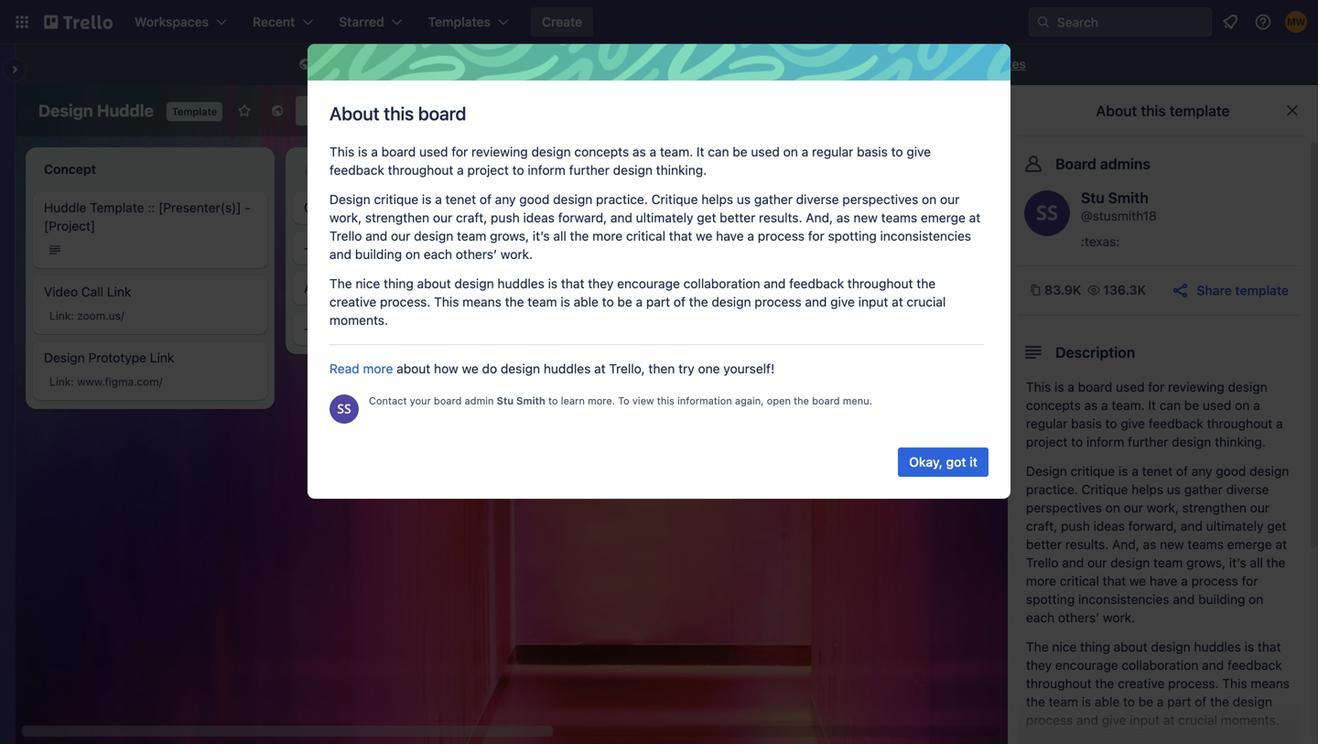 Task type: vqa. For each thing, say whether or not it's contained in the screenshot.
Save to the right
no



Task type: locate. For each thing, give the bounding box(es) containing it.
again,
[[735, 395, 764, 407]]

1 -- from the top
[[304, 240, 316, 256]]

stu right admin
[[497, 395, 514, 407]]

1 horizontal spatial means
[[1251, 676, 1290, 691]]

1 vertical spatial spotting
[[1027, 592, 1075, 607]]

primary element
[[0, 0, 1319, 44]]

1 horizontal spatial it
[[1149, 398, 1157, 413]]

star or unstar board image
[[237, 103, 252, 118]]

template
[[409, 56, 461, 71], [804, 56, 857, 71], [1170, 102, 1230, 120], [1236, 283, 1290, 298]]

create board from template
[[690, 56, 857, 71]]

board left from
[[733, 56, 769, 71]]

0 horizontal spatial further
[[569, 163, 610, 178]]

template. down 👎negative [i'm not sure about...] link
[[918, 225, 967, 238]]

link down "video"
[[49, 310, 71, 322]]

1 horizontal spatial stu
[[1082, 189, 1105, 207]]

team. up 👍positive [i really liked...] link
[[660, 144, 693, 159]]

: down design prototype link
[[71, 375, 74, 388]]

each
[[424, 247, 452, 262], [1027, 610, 1055, 626]]

internet
[[571, 56, 617, 71]]

0 vertical spatial others'
[[456, 247, 497, 262]]

about
[[417, 276, 451, 291], [397, 361, 431, 376], [1114, 640, 1148, 655]]

1 vertical spatial critique
[[1082, 482, 1129, 497]]

1 horizontal spatial get
[[1268, 519, 1287, 534]]

design right it at the bottom of the page
[[1027, 464, 1068, 479]]

1 vertical spatial work.
[[1104, 610, 1136, 626]]

basis down description
[[1072, 416, 1103, 431]]

templates
[[966, 56, 1027, 71]]

-- up action
[[304, 240, 316, 256]]

design down back to home image
[[38, 101, 93, 120]]

it's
[[533, 229, 550, 244], [1230, 555, 1247, 571]]

your
[[410, 395, 431, 407]]

2 card from the left
[[871, 225, 894, 238]]

2 -- from the top
[[304, 321, 316, 336]]

design inside board name text box
[[38, 101, 93, 120]]

[presenter(s)]
[[158, 200, 241, 215]]

👍positive
[[564, 200, 623, 215]]

1 vertical spatial we
[[462, 361, 479, 376]]

0 horizontal spatial strengthen
[[365, 210, 430, 225]]

create
[[542, 14, 583, 29], [690, 56, 730, 71]]

thing
[[384, 276, 414, 291], [1081, 640, 1111, 655]]

try
[[679, 361, 695, 376]]

0 horizontal spatial card
[[611, 225, 634, 238]]

reviewing
[[472, 144, 528, 159], [1169, 380, 1225, 395]]

template.
[[658, 225, 707, 238], [918, 225, 967, 238]]

1 horizontal spatial reviewing
[[1169, 380, 1225, 395]]

0 vertical spatial it
[[697, 144, 705, 159]]

smith up '@stusmith18'
[[1109, 189, 1149, 207]]

1 vertical spatial each
[[1027, 610, 1055, 626]]

do
[[482, 361, 497, 376]]

process
[[758, 229, 805, 244], [755, 294, 802, 310], [1192, 574, 1239, 589], [1027, 713, 1074, 728]]

push
[[491, 210, 520, 225], [1062, 519, 1091, 534]]

1 horizontal spatial new
[[1161, 537, 1185, 552]]

this card is a template. down 👍positive [i really liked...]
[[586, 225, 707, 238]]

0 vertical spatial means
[[463, 294, 502, 310]]

83.9k
[[1045, 283, 1082, 298]]

1 horizontal spatial smith
[[1109, 189, 1149, 207]]

basis up 👎negative
[[857, 144, 888, 159]]

1 vertical spatial ideas
[[1094, 519, 1125, 534]]

1 vertical spatial huddle
[[44, 200, 86, 215]]

stu up '@stusmith18'
[[1082, 189, 1105, 207]]

about down public
[[330, 103, 380, 124]]

inform up 👍positive
[[528, 163, 566, 178]]

1 horizontal spatial good
[[1216, 464, 1247, 479]]

2 -- link from the top
[[304, 320, 517, 338]]

board left admins
[[1056, 155, 1097, 173]]

further
[[569, 163, 610, 178], [1128, 435, 1169, 450]]

1 horizontal spatial stu smith (stusmith18) image
[[1025, 190, 1071, 236]]

1 horizontal spatial craft,
[[1027, 519, 1058, 534]]

this is a public template for anyone on the internet to copy.
[[318, 56, 668, 71]]

1 vertical spatial and,
[[1113, 537, 1140, 552]]

create inside button
[[542, 14, 583, 29]]

1 horizontal spatial process.
[[1169, 676, 1219, 691]]

results.
[[759, 210, 803, 225], [1066, 537, 1109, 552]]

action items
[[304, 281, 378, 296]]

: down "video"
[[71, 310, 74, 322]]

board inside board link
[[327, 103, 363, 118]]

:texas:
[[1082, 234, 1120, 249]]

1 horizontal spatial they
[[1027, 658, 1052, 673]]

link right the prototype
[[150, 350, 174, 365]]

anyone
[[485, 56, 527, 71]]

0 vertical spatial moments.
[[330, 313, 388, 328]]

0 horizontal spatial nice
[[356, 276, 380, 291]]

contact
[[369, 395, 407, 407]]

card down [i'm
[[871, 225, 894, 238]]

1 horizontal spatial card
[[871, 225, 894, 238]]

0 vertical spatial project
[[468, 163, 509, 178]]

part
[[647, 294, 671, 310], [1168, 695, 1192, 710]]

-- for 1st -- link
[[304, 240, 316, 256]]

- inside huddle template :: [presenter(s)] - [project]
[[245, 200, 251, 215]]

encourage
[[617, 276, 680, 291], [1056, 658, 1119, 673]]

board right public "icon"
[[327, 103, 363, 118]]

this
[[318, 56, 343, 71], [330, 144, 355, 159], [586, 225, 608, 238], [846, 225, 868, 238], [434, 294, 459, 310], [1027, 380, 1052, 395], [1223, 676, 1248, 691]]

0 notifications image
[[1220, 11, 1242, 33]]

design prototype link
[[44, 350, 174, 365]]

👍positive [i really liked...] link
[[564, 199, 777, 217]]

menu.
[[843, 395, 873, 407]]

critical
[[626, 229, 666, 244], [1060, 574, 1100, 589]]

create for create
[[542, 14, 583, 29]]

stu smith (stusmith18) image
[[971, 98, 996, 124], [1025, 190, 1071, 236]]

it
[[697, 144, 705, 159], [1149, 398, 1157, 413]]

0 horizontal spatial inform
[[528, 163, 566, 178]]

1 vertical spatial project
[[1027, 435, 1068, 450]]

forward,
[[558, 210, 607, 225], [1129, 519, 1178, 534]]

template left star or unstar board icon
[[172, 106, 217, 118]]

0 horizontal spatial they
[[588, 276, 614, 291]]

feedback
[[330, 163, 385, 178], [790, 276, 844, 291], [1149, 416, 1204, 431], [1228, 658, 1283, 673]]

get
[[697, 210, 717, 225], [1268, 519, 1287, 534]]

0 vertical spatial all
[[554, 229, 567, 244]]

0 horizontal spatial each
[[424, 247, 452, 262]]

create right copy.
[[690, 56, 730, 71]]

0 vertical spatial craft,
[[456, 210, 488, 225]]

this is a board used for reviewing design concepts as a team. it can be used on a regular basis to give feedback throughout a project to inform further design thinking. up [i
[[330, 144, 932, 178]]

link right call
[[107, 284, 131, 299]]

board down this is a public template for anyone on the internet to copy.
[[418, 103, 467, 124]]

[i
[[627, 200, 635, 215]]

teams
[[882, 210, 918, 225], [1188, 537, 1224, 552]]

this right the view
[[657, 395, 675, 407]]

craft,
[[456, 210, 488, 225], [1027, 519, 1058, 534]]

about up admins
[[1097, 102, 1138, 120]]

this down public
[[384, 103, 414, 124]]

at
[[970, 210, 981, 225], [892, 294, 904, 310], [594, 361, 606, 376], [1276, 537, 1288, 552], [1164, 713, 1175, 728]]

the nice thing about design huddles is that they encourage collaboration and feedback throughout the creative process. this means the team is able to be a part of the design process and give input at crucial moments.
[[330, 276, 946, 328], [1027, 640, 1290, 728]]

card down [i
[[611, 225, 634, 238]]

1 horizontal spatial thing
[[1081, 640, 1111, 655]]

work,
[[330, 210, 362, 225], [1147, 501, 1180, 516]]

0 vertical spatial the
[[330, 276, 352, 291]]

board down about this board
[[382, 144, 416, 159]]

2 : from the top
[[71, 375, 74, 388]]

inconsistencies
[[881, 229, 972, 244], [1079, 592, 1170, 607]]

0 vertical spatial critical
[[626, 229, 666, 244]]

strengthen
[[365, 210, 430, 225], [1183, 501, 1247, 516]]

this is a board used for reviewing design concepts as a team. it can be used on a regular basis to give feedback throughout a project to inform further design thinking. down description
[[1027, 380, 1284, 450]]

0 vertical spatial thinking.
[[656, 163, 707, 178]]

for
[[465, 56, 481, 71], [452, 144, 468, 159], [809, 229, 825, 244], [1149, 380, 1165, 395], [1242, 574, 1259, 589]]

0 vertical spatial process.
[[380, 294, 431, 310]]

board for board
[[327, 103, 363, 118]]

inform
[[528, 163, 566, 178], [1087, 435, 1125, 450]]

1 vertical spatial trello
[[1027, 555, 1059, 571]]

0 vertical spatial good
[[520, 192, 550, 207]]

1 horizontal spatial each
[[1027, 610, 1055, 626]]

1 template. from the left
[[658, 225, 707, 238]]

stu smith (stusmith18) image
[[330, 395, 359, 424]]

practice.
[[596, 192, 648, 207], [1027, 482, 1079, 497]]

zoom.us/
[[77, 310, 124, 322]]

concepts up 👍positive
[[575, 144, 629, 159]]

1 vertical spatial --
[[304, 321, 316, 336]]

1 vertical spatial stu smith (stusmith18) image
[[1025, 190, 1071, 236]]

0 horizontal spatial collaboration
[[684, 276, 761, 291]]

1 horizontal spatial ultimately
[[1207, 519, 1264, 534]]

1 horizontal spatial the nice thing about design huddles is that they encourage collaboration and feedback throughout the creative process. this means the team is able to be a part of the design process and give input at crucial moments.
[[1027, 640, 1290, 728]]

1 : from the top
[[71, 310, 74, 322]]

this card is a template. down [i'm
[[846, 225, 967, 238]]

create up the internet
[[542, 14, 583, 29]]

0 horizontal spatial critique
[[374, 192, 419, 207]]

okay,
[[910, 455, 943, 470]]

public image
[[270, 103, 285, 118]]

0 horizontal spatial crucial
[[907, 294, 946, 310]]

1 horizontal spatial able
[[1095, 695, 1120, 710]]

1 vertical spatial thing
[[1081, 640, 1111, 655]]

project
[[468, 163, 509, 178], [1027, 435, 1068, 450]]

0 vertical spatial any
[[495, 192, 516, 207]]

board down description
[[1079, 380, 1113, 395]]

0 vertical spatial push
[[491, 210, 520, 225]]

about for about this board
[[330, 103, 380, 124]]

about
[[1097, 102, 1138, 120], [330, 103, 380, 124]]

[project]
[[44, 218, 95, 234]]

helps
[[702, 192, 734, 207], [1132, 482, 1164, 497]]

create for create board from template
[[690, 56, 730, 71]]

1 vertical spatial critical
[[1060, 574, 1100, 589]]

general notes: link
[[304, 199, 517, 217]]

0 horizontal spatial critique
[[652, 192, 698, 207]]

critique
[[652, 192, 698, 207], [1082, 482, 1129, 497]]

0 horizontal spatial inconsistencies
[[881, 229, 972, 244]]

maria williams (mariawilliams94) image
[[1286, 11, 1308, 33]]

1 horizontal spatial gather
[[1185, 482, 1223, 497]]

board
[[327, 103, 363, 118], [1056, 155, 1097, 173]]

new
[[854, 210, 878, 225], [1161, 537, 1185, 552]]

back to home image
[[44, 7, 113, 37]]

moments.
[[330, 313, 388, 328], [1222, 713, 1280, 728]]

to
[[618, 395, 630, 407]]

1 horizontal spatial we
[[696, 229, 713, 244]]

1 vertical spatial strengthen
[[1183, 501, 1247, 516]]

0 horizontal spatial able
[[574, 294, 599, 310]]

0 horizontal spatial critical
[[626, 229, 666, 244]]

general
[[304, 200, 350, 215]]

team.
[[660, 144, 693, 159], [1112, 398, 1145, 413]]

design down link : zoom.us/
[[44, 350, 85, 365]]

0 horizontal spatial design critique is a tenet of any good design practice. critique helps us gather diverse perspectives on our work, strengthen our craft, push ideas forward, and ultimately get better results. and, as new teams emerge at trello and our design team grows, it's all the more critical that we have a process for spotting inconsistencies and building on each others' work.
[[330, 192, 981, 262]]

2 this card is a template. from the left
[[846, 225, 967, 238]]

0 vertical spatial the nice thing about design huddles is that they encourage collaboration and feedback throughout the creative process. this means the team is able to be a part of the design process and give input at crucial moments.
[[330, 276, 946, 328]]

sm image
[[296, 56, 314, 74]]

template left ::
[[90, 200, 144, 215]]

our
[[941, 192, 960, 207], [433, 210, 453, 225], [391, 229, 411, 244], [1124, 501, 1144, 516], [1251, 501, 1270, 516], [1088, 555, 1108, 571]]

0 vertical spatial emerge
[[921, 210, 966, 225]]

stu smith (stusmith18) image down templates
[[971, 98, 996, 124]]

0 horizontal spatial helps
[[702, 192, 734, 207]]

smith down read more about how we do design huddles at trello, then try one yourself!
[[517, 395, 546, 407]]

0 vertical spatial perspectives
[[843, 192, 919, 207]]

Board name text field
[[29, 96, 163, 125]]

design critique is a tenet of any good design practice. critique helps us gather diverse perspectives on our work, strengthen our craft, push ideas forward, and ultimately get better results. and, as new teams emerge at trello and our design team grows, it's all the more critical that we have a process for spotting inconsistencies and building on each others' work.
[[330, 192, 981, 262], [1027, 464, 1290, 626]]

concepts down description
[[1027, 398, 1081, 413]]

work.
[[501, 247, 533, 262], [1104, 610, 1136, 626]]

huddles
[[498, 276, 545, 291], [544, 361, 591, 376], [1195, 640, 1242, 655]]

0 horizontal spatial tenet
[[446, 192, 476, 207]]

2 template. from the left
[[918, 225, 967, 238]]

1 vertical spatial others'
[[1059, 610, 1100, 626]]

-- down action
[[304, 321, 316, 336]]

this up admins
[[1142, 102, 1167, 120]]

0 vertical spatial stu
[[1082, 189, 1105, 207]]

0 horizontal spatial building
[[355, 247, 402, 262]]

perspectives
[[843, 192, 919, 207], [1027, 501, 1103, 516]]

1 horizontal spatial it's
[[1230, 555, 1247, 571]]

nice
[[356, 276, 380, 291], [1053, 640, 1077, 655]]

0 vertical spatial inform
[[528, 163, 566, 178]]

information
[[678, 395, 732, 407]]

thinking.
[[656, 163, 707, 178], [1215, 435, 1266, 450]]

0 horizontal spatial new
[[854, 210, 878, 225]]

1 horizontal spatial building
[[1199, 592, 1246, 607]]

is
[[346, 56, 356, 71], [358, 144, 368, 159], [422, 192, 432, 207], [637, 225, 646, 238], [897, 225, 906, 238], [548, 276, 558, 291], [561, 294, 570, 310], [1055, 380, 1065, 395], [1119, 464, 1129, 479], [1245, 640, 1255, 655], [1082, 695, 1092, 710]]

open information menu image
[[1255, 13, 1273, 31]]

1 vertical spatial design critique is a tenet of any good design practice. critique helps us gather diverse perspectives on our work, strengthen our craft, push ideas forward, and ultimately get better results. and, as new teams emerge at trello and our design team grows, it's all the more critical that we have a process for spotting inconsistencies and building on each others' work.
[[1027, 464, 1290, 626]]

template. down 👍positive [i really liked...] link
[[658, 225, 707, 238]]

good
[[520, 192, 550, 207], [1216, 464, 1247, 479]]

1 card from the left
[[611, 225, 634, 238]]

0 horizontal spatial ideas
[[523, 210, 555, 225]]

huddle
[[97, 101, 154, 120], [44, 200, 86, 215]]

inform down description
[[1087, 435, 1125, 450]]

--
[[304, 240, 316, 256], [304, 321, 316, 336]]

1 this card is a template. from the left
[[586, 225, 707, 238]]

regular down description
[[1027, 416, 1068, 431]]

give
[[907, 144, 932, 159], [831, 294, 855, 310], [1121, 416, 1146, 431], [1103, 713, 1127, 728]]

-- link down action items "link" at the top
[[304, 320, 517, 338]]

stu smith (stusmith18) image right about...]
[[1025, 190, 1071, 236]]

team. down description
[[1112, 398, 1145, 413]]

smith
[[1109, 189, 1149, 207], [517, 395, 546, 407]]

1 vertical spatial -- link
[[304, 320, 517, 338]]

diverse
[[797, 192, 839, 207], [1227, 482, 1270, 497]]

1 vertical spatial have
[[1150, 574, 1178, 589]]

-- link down general notes: link
[[304, 239, 517, 257]]

board for board admins
[[1056, 155, 1097, 173]]

regular up 👎negative
[[812, 144, 854, 159]]

0 horizontal spatial stu smith (stusmith18) image
[[971, 98, 996, 124]]

card for 👎negative
[[871, 225, 894, 238]]

0 horizontal spatial basis
[[857, 144, 888, 159]]

ideas
[[523, 210, 555, 225], [1094, 519, 1125, 534]]



Task type: describe. For each thing, give the bounding box(es) containing it.
0 horizontal spatial it
[[697, 144, 705, 159]]

board link
[[296, 96, 374, 125]]

table link
[[378, 96, 452, 125]]

0 horizontal spatial any
[[495, 192, 516, 207]]

about...]
[[971, 200, 1021, 215]]

0 vertical spatial design critique is a tenet of any good design practice. critique helps us gather diverse perspectives on our work, strengthen our craft, push ideas forward, and ultimately get better results. and, as new teams emerge at trello and our design team grows, it's all the more critical that we have a process for spotting inconsistencies and building on each others' work.
[[330, 192, 981, 262]]

1 vertical spatial able
[[1095, 695, 1120, 710]]

search image
[[1037, 15, 1051, 29]]

1 horizontal spatial concepts
[[1027, 398, 1081, 413]]

Search field
[[1051, 8, 1212, 36]]

1 vertical spatial stu
[[497, 395, 514, 407]]

not
[[919, 200, 939, 215]]

action items link
[[304, 279, 517, 298]]

1 vertical spatial inform
[[1087, 435, 1125, 450]]

link inside video call link link
[[107, 284, 131, 299]]

explore
[[883, 56, 928, 71]]

1 vertical spatial helps
[[1132, 482, 1164, 497]]

open
[[767, 395, 791, 407]]

1 horizontal spatial regular
[[1027, 416, 1068, 431]]

2 vertical spatial we
[[1130, 574, 1147, 589]]

smith inside stu smith @stusmith18
[[1109, 189, 1149, 207]]

1 horizontal spatial project
[[1027, 435, 1068, 450]]

huddle template :: [presenter(s)] - [project] link
[[44, 199, 256, 235]]

0 vertical spatial about
[[417, 276, 451, 291]]

template. for liked...]
[[658, 225, 707, 238]]

one
[[698, 361, 720, 376]]

1 horizontal spatial crucial
[[1179, 713, 1218, 728]]

1 horizontal spatial creative
[[1118, 676, 1165, 691]]

link down design prototype link
[[49, 375, 71, 388]]

2 vertical spatial huddles
[[1195, 640, 1242, 655]]

okay, got it
[[910, 455, 978, 470]]

0 horizontal spatial project
[[468, 163, 509, 178]]

: for design
[[71, 375, 74, 388]]

1 horizontal spatial have
[[1150, 574, 1178, 589]]

0 vertical spatial work,
[[330, 210, 362, 225]]

1 vertical spatial us
[[1168, 482, 1182, 497]]

action
[[304, 281, 342, 296]]

1 vertical spatial basis
[[1072, 416, 1103, 431]]

👍positive [i really liked...]
[[564, 200, 717, 215]]

0 vertical spatial critique
[[652, 192, 698, 207]]

1 vertical spatial get
[[1268, 519, 1287, 534]]

1 horizontal spatial collaboration
[[1122, 658, 1199, 673]]

board right your
[[434, 395, 462, 407]]

1 vertical spatial part
[[1168, 695, 1192, 710]]

got
[[947, 455, 967, 470]]

sure
[[942, 200, 968, 215]]

@stusmith18
[[1082, 208, 1158, 223]]

0 horizontal spatial thing
[[384, 276, 414, 291]]

0 vertical spatial grows,
[[490, 229, 529, 244]]

create board from template link
[[679, 49, 868, 79]]

description
[[1056, 344, 1136, 361]]

0 horizontal spatial this is a board used for reviewing design concepts as a team. it can be used on a regular basis to give feedback throughout a project to inform further design thinking.
[[330, 144, 932, 178]]

1 horizontal spatial emerge
[[1228, 537, 1273, 552]]

share template button
[[1172, 281, 1290, 300]]

👎negative [i'm not sure about...]
[[824, 200, 1021, 215]]

0 horizontal spatial encourage
[[617, 276, 680, 291]]

really
[[638, 200, 670, 215]]

this for template
[[1142, 102, 1167, 120]]

0 horizontal spatial can
[[708, 144, 730, 159]]

explore more templates
[[883, 56, 1027, 71]]

board left menu.
[[812, 395, 840, 407]]

read
[[330, 361, 360, 376]]

::
[[148, 200, 155, 215]]

0 vertical spatial concepts
[[575, 144, 629, 159]]

template inside huddle template :: [presenter(s)] - [project]
[[90, 200, 144, 215]]

1 horizontal spatial tenet
[[1143, 464, 1173, 479]]

this card is a template. for [i'm
[[846, 225, 967, 238]]

1 horizontal spatial input
[[1130, 713, 1160, 728]]

learn
[[561, 395, 585, 407]]

general notes:
[[304, 200, 392, 215]]

video
[[44, 284, 78, 299]]

notes:
[[353, 200, 392, 215]]

create button
[[531, 7, 594, 37]]

1 horizontal spatial critique
[[1071, 464, 1116, 479]]

0 vertical spatial get
[[697, 210, 717, 225]]

: for video
[[71, 310, 74, 322]]

1 horizontal spatial better
[[1027, 537, 1062, 552]]

1 vertical spatial the nice thing about design huddles is that they encourage collaboration and feedback throughout the creative process. this means the team is able to be a part of the design process and give input at crucial moments.
[[1027, 640, 1290, 728]]

design up action items
[[330, 192, 371, 207]]

then
[[649, 361, 675, 376]]

1 vertical spatial gather
[[1185, 482, 1223, 497]]

1 vertical spatial results.
[[1066, 537, 1109, 552]]

stu smith link
[[1082, 189, 1149, 207]]

okay, got it button
[[899, 448, 989, 477]]

0 horizontal spatial work.
[[501, 247, 533, 262]]

1 vertical spatial perspectives
[[1027, 501, 1103, 516]]

0 horizontal spatial moments.
[[330, 313, 388, 328]]

customize views image
[[461, 102, 480, 120]]

0 vertical spatial part
[[647, 294, 671, 310]]

1 horizontal spatial team.
[[1112, 398, 1145, 413]]

1 vertical spatial huddles
[[544, 361, 591, 376]]

1 vertical spatial grows,
[[1187, 555, 1226, 571]]

liked...]
[[673, 200, 717, 215]]

copy.
[[636, 56, 668, 71]]

1 -- link from the top
[[304, 239, 517, 257]]

read more link
[[330, 361, 393, 376]]

1 horizontal spatial and,
[[1113, 537, 1140, 552]]

0 horizontal spatial forward,
[[558, 210, 607, 225]]

about for about this template
[[1097, 102, 1138, 120]]

0 vertical spatial input
[[859, 294, 889, 310]]

1 horizontal spatial spotting
[[1027, 592, 1075, 607]]

board admins
[[1056, 155, 1151, 173]]

1 horizontal spatial others'
[[1059, 610, 1100, 626]]

contact your board admin stu smith to learn more. to view this information again, open the board menu.
[[369, 395, 873, 407]]

yourself!
[[724, 361, 775, 376]]

more.
[[588, 395, 615, 407]]

0 horizontal spatial gather
[[755, 192, 793, 207]]

0 vertical spatial we
[[696, 229, 713, 244]]

1 horizontal spatial can
[[1160, 398, 1182, 413]]

0 horizontal spatial all
[[554, 229, 567, 244]]

admins
[[1101, 155, 1151, 173]]

www.figma.com/
[[77, 375, 162, 388]]

template. for sure
[[918, 225, 967, 238]]

0 vertical spatial results.
[[759, 210, 803, 225]]

[i'm
[[893, 200, 916, 215]]

link : www.figma.com/
[[49, 375, 162, 388]]

read more about how we do design huddles at trello, then try one yourself!
[[330, 361, 775, 376]]

0 horizontal spatial push
[[491, 210, 520, 225]]

card for 👍positive
[[611, 225, 634, 238]]

link inside design prototype link link
[[150, 350, 174, 365]]

👎negative [i'm not sure about...] link
[[824, 199, 1037, 217]]

this for board
[[384, 103, 414, 124]]

call
[[81, 284, 104, 299]]

video call link link
[[44, 283, 256, 301]]

1 vertical spatial diverse
[[1227, 482, 1270, 497]]

👎negative
[[824, 200, 890, 215]]

0 horizontal spatial spotting
[[828, 229, 877, 244]]

1 horizontal spatial trello
[[1027, 555, 1059, 571]]

1 horizontal spatial thinking.
[[1215, 435, 1266, 450]]

trello,
[[609, 361, 645, 376]]

huddle template :: [presenter(s)] - [project]
[[44, 200, 251, 234]]

link : zoom.us/
[[49, 310, 124, 322]]

0 horizontal spatial ultimately
[[636, 210, 694, 225]]

2 vertical spatial about
[[1114, 640, 1148, 655]]

1 horizontal spatial template
[[172, 106, 217, 118]]

this card is a template. for [i
[[586, 225, 707, 238]]

from
[[772, 56, 800, 71]]

0 horizontal spatial team.
[[660, 144, 693, 159]]

0 vertical spatial regular
[[812, 144, 854, 159]]

0 vertical spatial further
[[569, 163, 610, 178]]

view
[[633, 395, 654, 407]]

0 horizontal spatial means
[[463, 294, 502, 310]]

0 vertical spatial building
[[355, 247, 402, 262]]

0 vertical spatial reviewing
[[472, 144, 528, 159]]

design prototype link link
[[44, 349, 256, 367]]

template inside button
[[1236, 283, 1290, 298]]

public
[[370, 56, 406, 71]]

huddle inside huddle template :: [presenter(s)] - [project]
[[44, 200, 86, 215]]

share
[[1197, 283, 1233, 298]]

share template
[[1197, 283, 1290, 298]]

1 vertical spatial building
[[1199, 592, 1246, 607]]

1 vertical spatial ultimately
[[1207, 519, 1264, 534]]

about this board
[[330, 103, 467, 124]]

0 horizontal spatial emerge
[[921, 210, 966, 225]]

1 horizontal spatial nice
[[1053, 640, 1077, 655]]

stu smith @stusmith18
[[1082, 189, 1158, 223]]

1 horizontal spatial teams
[[1188, 537, 1224, 552]]

0 vertical spatial crucial
[[907, 294, 946, 310]]

prototype
[[88, 350, 147, 365]]

design huddle
[[38, 101, 154, 120]]

0 horizontal spatial good
[[520, 192, 550, 207]]

admin
[[465, 395, 494, 407]]

0 horizontal spatial process.
[[380, 294, 431, 310]]

stu inside stu smith @stusmith18
[[1082, 189, 1105, 207]]

1 horizontal spatial this
[[657, 395, 675, 407]]

1 vertical spatial they
[[1027, 658, 1052, 673]]

0 vertical spatial diverse
[[797, 192, 839, 207]]

136.3k
[[1104, 283, 1147, 298]]

1 vertical spatial craft,
[[1027, 519, 1058, 534]]

about this template
[[1097, 102, 1230, 120]]

0 vertical spatial us
[[737, 192, 751, 207]]

0 vertical spatial strengthen
[[365, 210, 430, 225]]

1 vertical spatial about
[[397, 361, 431, 376]]

1 horizontal spatial practice.
[[1027, 482, 1079, 497]]

explore more templates link
[[872, 49, 1038, 79]]

0 vertical spatial tenet
[[446, 192, 476, 207]]

video call link
[[44, 284, 131, 299]]

1 horizontal spatial forward,
[[1129, 519, 1178, 534]]

huddle inside board name text box
[[97, 101, 154, 120]]

items
[[345, 281, 378, 296]]

table
[[409, 103, 441, 118]]

0 vertical spatial collaboration
[[684, 276, 761, 291]]

it
[[970, 455, 978, 470]]

-- for second -- link from the top
[[304, 321, 316, 336]]

how
[[434, 361, 459, 376]]



